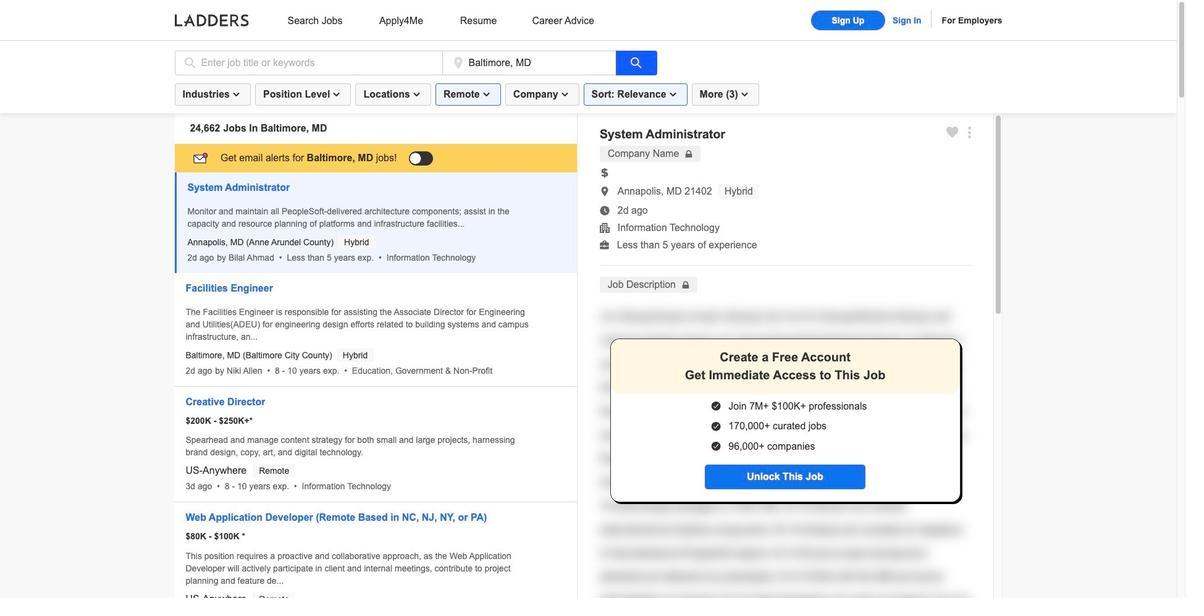 Task type: locate. For each thing, give the bounding box(es) containing it.
post time icon image
[[600, 206, 610, 216]]

170,000+ curated jobs image
[[712, 422, 722, 431]]

1 horizontal spatial caret down image
[[414, 93, 420, 96]]

4 caret down image from the left
[[742, 93, 748, 96]]

join 7m+ $100k+ professionals image
[[712, 402, 722, 411]]

locked feature job description image
[[682, 282, 690, 289]]

3 caret down image from the left
[[670, 93, 677, 96]]

2 caret down image from the left
[[483, 93, 490, 96]]

bookmark empty image
[[947, 127, 959, 138]]

3 caret down image from the left
[[562, 93, 568, 96]]

compensation icon image
[[600, 168, 610, 178]]

2 caret down image from the left
[[414, 93, 420, 96]]

96,000+ companies image
[[712, 442, 722, 452]]

locked feature company name image
[[686, 150, 693, 158]]

get email alerts image
[[193, 153, 208, 164]]

2 horizontal spatial caret down image
[[562, 93, 568, 96]]

caret down image
[[333, 93, 340, 96], [483, 93, 490, 96], [670, 93, 677, 96], [742, 93, 748, 96]]

caret down image
[[233, 93, 240, 96], [414, 93, 420, 96], [562, 93, 568, 96]]

industry icon image
[[600, 223, 610, 233]]

City, State, or Zip field
[[443, 51, 616, 75]]

0 horizontal spatial caret down image
[[233, 93, 240, 96]]

experience icon image
[[600, 241, 609, 251]]

1 caret down image from the left
[[233, 93, 240, 96]]



Task type: describe. For each thing, give the bounding box(es) containing it.
ladders image
[[175, 14, 249, 27]]

Enter job title or keywords field
[[175, 51, 443, 75]]

toggle signup notification image
[[409, 151, 434, 165]]

report an issue with job image
[[968, 126, 971, 139]]

location icon image
[[600, 187, 610, 197]]

1 caret down image from the left
[[333, 93, 340, 96]]



